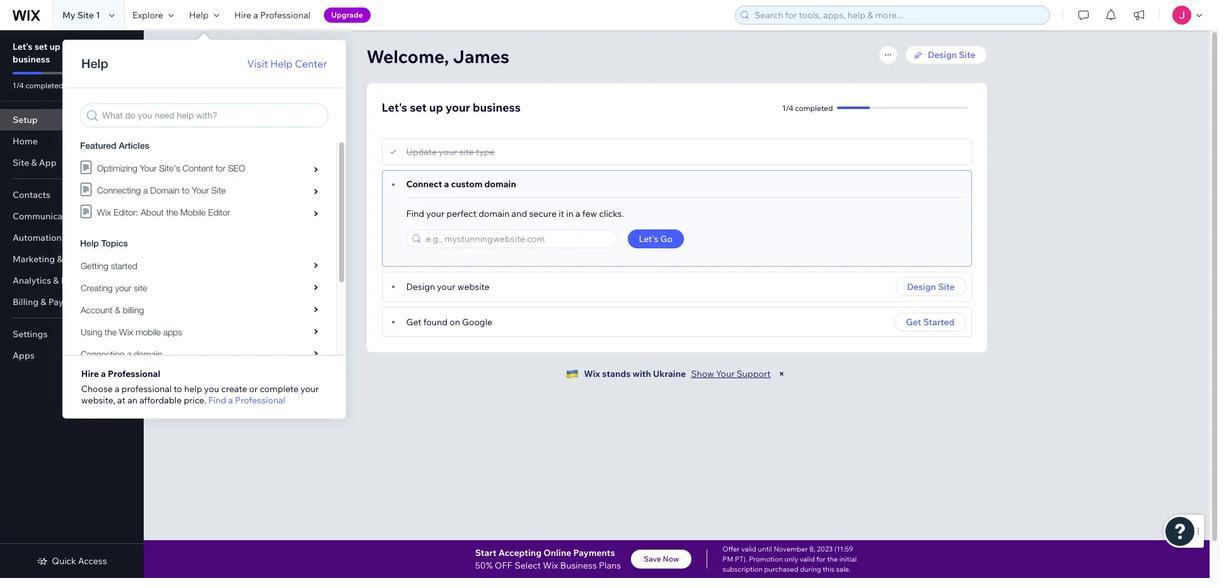 Task type: describe. For each thing, give the bounding box(es) containing it.
your left site
[[439, 146, 457, 158]]

home
[[13, 136, 38, 147]]

connect
[[406, 178, 442, 190]]

app
[[39, 157, 56, 168]]

stands
[[602, 368, 631, 380]]

show your support button
[[691, 368, 771, 380]]

1
[[96, 9, 100, 21]]

1 vertical spatial 1/4
[[782, 103, 793, 113]]

website,
[[81, 395, 115, 406]]

site & app
[[13, 157, 56, 168]]

help button
[[181, 0, 227, 30]]

a up visit
[[253, 9, 258, 21]]

access
[[78, 555, 107, 567]]

site & app button
[[0, 152, 144, 173]]

find for find a professional
[[208, 395, 226, 406]]

your up update your site type at the top
[[446, 100, 470, 115]]

visit
[[247, 57, 268, 70]]

november
[[774, 545, 808, 553]]

1 vertical spatial 1/4 completed
[[782, 103, 833, 113]]

find a professional link
[[208, 395, 285, 406]]

1 vertical spatial up
[[429, 100, 443, 115]]

sidebar element
[[0, 30, 144, 578]]

communications button
[[0, 206, 144, 227]]

automations
[[13, 232, 66, 243]]

design your website
[[406, 281, 490, 293]]

update your site type
[[406, 146, 495, 158]]

few
[[582, 208, 597, 219]]

save now button
[[631, 550, 692, 569]]

0 horizontal spatial hire
[[81, 368, 99, 380]]

pt).
[[735, 555, 748, 564]]

promotion
[[749, 555, 783, 564]]

start accepting online payments 50% off select wix business plans
[[475, 547, 621, 571]]

a right in
[[576, 208, 580, 219]]

get found on google
[[406, 316, 492, 328]]

seo
[[65, 253, 83, 265]]

during
[[800, 565, 821, 574]]

0 vertical spatial design site
[[928, 49, 976, 61]]

an
[[127, 395, 137, 406]]

1 horizontal spatial let's set up your business
[[382, 100, 521, 115]]

communications
[[13, 211, 83, 222]]

let's inside sidebar element
[[13, 41, 33, 52]]

this
[[823, 565, 835, 574]]

settings link
[[0, 323, 144, 345]]

apps button
[[0, 345, 144, 366]]

custom
[[451, 178, 483, 190]]

site inside dropdown button
[[13, 157, 29, 168]]

business
[[560, 560, 597, 571]]

site
[[459, 146, 474, 158]]

site inside button
[[938, 281, 955, 293]]

& for site
[[31, 157, 37, 168]]

your inside choose a professional to help you create or complete your website, at an affordable price.
[[300, 383, 319, 395]]

now
[[663, 554, 679, 564]]

started
[[923, 316, 955, 328]]

0 horizontal spatial valid
[[741, 545, 756, 553]]

save now
[[644, 554, 679, 564]]

my site 1
[[62, 9, 100, 21]]

plans
[[599, 560, 621, 571]]

let's inside let's go button
[[639, 233, 658, 245]]

up inside let's set up your business
[[49, 41, 60, 52]]

offer valid until november 8, 2023 (11:59 pm pt). promotion only valid for the initial subscription purchased during this sale.
[[723, 545, 857, 574]]

type
[[476, 146, 495, 158]]

until
[[758, 545, 772, 553]]

you
[[204, 383, 219, 395]]

design inside button
[[907, 281, 936, 293]]

on
[[450, 316, 460, 328]]

price.
[[184, 395, 206, 406]]

upgrade
[[331, 10, 363, 20]]

completed inside sidebar element
[[25, 81, 63, 90]]

get for get started
[[906, 316, 921, 328]]

your left website
[[437, 281, 455, 293]]

website
[[457, 281, 490, 293]]

or
[[249, 383, 258, 395]]

find a professional
[[208, 395, 285, 406]]

select
[[515, 560, 541, 571]]

payments inside popup button
[[48, 296, 89, 308]]

1 vertical spatial valid
[[800, 555, 815, 564]]

1 vertical spatial professional
[[108, 368, 160, 380]]

affordable
[[139, 395, 182, 406]]

setup link
[[0, 109, 144, 130]]

clicks.
[[599, 208, 624, 219]]

show
[[691, 368, 714, 380]]

my
[[62, 9, 75, 21]]

analytics & reports
[[13, 275, 94, 286]]

let's go button
[[628, 229, 684, 248]]

1/4 inside sidebar element
[[13, 81, 24, 90]]

and
[[512, 208, 527, 219]]

visit help center link
[[247, 56, 327, 71]]

2023
[[817, 545, 833, 553]]

set inside let's set up your business
[[34, 41, 48, 52]]

with
[[633, 368, 651, 380]]

wix stands with ukraine show your support
[[584, 368, 771, 380]]

& for billing
[[41, 296, 46, 308]]

support
[[737, 368, 771, 380]]

create
[[221, 383, 247, 395]]

professional for hire a professional link
[[260, 9, 311, 21]]

payments inside start accepting online payments 50% off select wix business plans
[[573, 547, 615, 559]]

domain for custom
[[485, 178, 516, 190]]

explore
[[132, 9, 163, 21]]

1 horizontal spatial set
[[410, 100, 427, 115]]

design site inside button
[[907, 281, 955, 293]]

visit help center
[[247, 57, 327, 70]]

design site button
[[896, 277, 966, 296]]

billing & payments button
[[0, 291, 144, 313]]

1 horizontal spatial business
[[473, 100, 521, 115]]



Task type: locate. For each thing, give the bounding box(es) containing it.
0 vertical spatial help
[[189, 9, 209, 21]]

find down connect on the left top of page
[[406, 208, 424, 219]]

completed
[[25, 81, 63, 90], [795, 103, 833, 113]]

1 horizontal spatial get
[[906, 316, 921, 328]]

0 vertical spatial business
[[13, 54, 50, 65]]

0 horizontal spatial up
[[49, 41, 60, 52]]

find right price.
[[208, 395, 226, 406]]

(11:59
[[834, 545, 853, 553]]

find for find your perfect domain and secure it in a few clicks.
[[406, 208, 424, 219]]

0 horizontal spatial get
[[406, 316, 421, 328]]

a inside choose a professional to help you create or complete your website, at an affordable price.
[[115, 383, 120, 395]]

& inside dropdown button
[[31, 157, 37, 168]]

1 horizontal spatial completed
[[795, 103, 833, 113]]

help right explore
[[189, 9, 209, 21]]

1/4 completed inside sidebar element
[[13, 81, 63, 90]]

go
[[660, 233, 673, 245]]

1 horizontal spatial let's
[[382, 100, 407, 115]]

1 horizontal spatial up
[[429, 100, 443, 115]]

0 vertical spatial set
[[34, 41, 48, 52]]

a left an
[[115, 383, 120, 395]]

0 horizontal spatial let's
[[13, 41, 33, 52]]

upgrade button
[[324, 8, 371, 23]]

1 vertical spatial hire
[[81, 368, 99, 380]]

welcome, james
[[367, 45, 510, 67]]

a up choose
[[101, 368, 106, 380]]

0 horizontal spatial 1/4
[[13, 81, 24, 90]]

1 vertical spatial let's
[[382, 100, 407, 115]]

1 horizontal spatial find
[[406, 208, 424, 219]]

only
[[785, 555, 798, 564]]

0 vertical spatial hire a professional
[[234, 9, 311, 21]]

your
[[716, 368, 735, 380]]

0 vertical spatial 1/4 completed
[[13, 81, 63, 90]]

0 horizontal spatial wix
[[543, 560, 558, 571]]

design
[[928, 49, 957, 61], [406, 281, 435, 293], [907, 281, 936, 293]]

professional
[[122, 383, 172, 395]]

find your perfect domain and secure it in a few clicks.
[[406, 208, 624, 219]]

& left "app"
[[31, 157, 37, 168]]

get left found
[[406, 316, 421, 328]]

analytics
[[13, 275, 51, 286]]

& left reports
[[53, 275, 59, 286]]

0 vertical spatial find
[[406, 208, 424, 219]]

let's
[[13, 41, 33, 52], [382, 100, 407, 115], [639, 233, 658, 245]]

your left perfect
[[426, 208, 445, 219]]

business
[[13, 54, 50, 65], [473, 100, 521, 115]]

reports
[[61, 275, 94, 286]]

2 vertical spatial let's
[[639, 233, 658, 245]]

0 vertical spatial 1/4
[[13, 81, 24, 90]]

domain left and
[[479, 208, 510, 219]]

1 vertical spatial find
[[208, 395, 226, 406]]

wix left stands
[[584, 368, 600, 380]]

payments down analytics & reports popup button
[[48, 296, 89, 308]]

2 get from the left
[[906, 316, 921, 328]]

& right the billing
[[41, 296, 46, 308]]

home link
[[0, 130, 144, 152]]

to
[[174, 383, 182, 395]]

0 vertical spatial completed
[[25, 81, 63, 90]]

help right visit
[[270, 57, 293, 70]]

marketing
[[13, 253, 55, 265]]

0 horizontal spatial business
[[13, 54, 50, 65]]

found
[[423, 316, 448, 328]]

design down search for tools, apps, help & more... field
[[928, 49, 957, 61]]

google
[[462, 316, 492, 328]]

accepting
[[498, 547, 542, 559]]

settings
[[13, 328, 48, 340]]

Search for tools, apps, help & more... field
[[751, 6, 1046, 24]]

your right "complete"
[[300, 383, 319, 395]]

save
[[644, 554, 661, 564]]

get left started
[[906, 316, 921, 328]]

0 horizontal spatial hire a professional
[[81, 368, 160, 380]]

wix down "online"
[[543, 560, 558, 571]]

hire right the help button
[[234, 9, 251, 21]]

0 horizontal spatial find
[[208, 395, 226, 406]]

at
[[117, 395, 125, 406]]

update
[[406, 146, 437, 158]]

1 horizontal spatial 1/4 completed
[[782, 103, 833, 113]]

get started
[[906, 316, 955, 328]]

quick
[[52, 555, 76, 567]]

ukraine
[[653, 368, 686, 380]]

2 horizontal spatial let's
[[639, 233, 658, 245]]

contacts
[[13, 189, 50, 200]]

business up type
[[473, 100, 521, 115]]

your down my
[[62, 41, 81, 52]]

help
[[189, 9, 209, 21], [270, 57, 293, 70]]

1 horizontal spatial 1/4
[[782, 103, 793, 113]]

& inside 'dropdown button'
[[57, 253, 63, 265]]

get for get found on google
[[406, 316, 421, 328]]

design site link
[[905, 45, 987, 64]]

1 vertical spatial let's set up your business
[[382, 100, 521, 115]]

50%
[[475, 560, 493, 571]]

0 horizontal spatial completed
[[25, 81, 63, 90]]

automations link
[[0, 227, 144, 248]]

get inside button
[[906, 316, 921, 328]]

e.g., mystunningwebsite.com field
[[422, 230, 613, 248]]

contacts button
[[0, 184, 144, 206]]

off
[[495, 560, 512, 571]]

a left custom
[[444, 178, 449, 190]]

0 vertical spatial let's set up your business
[[13, 41, 81, 65]]

billing & payments
[[13, 296, 89, 308]]

domain for perfect
[[479, 208, 510, 219]]

8,
[[809, 545, 815, 553]]

professional for find a professional link at the bottom of page
[[235, 395, 285, 406]]

0 vertical spatial professional
[[260, 9, 311, 21]]

start
[[475, 547, 496, 559]]

subscription
[[723, 565, 763, 574]]

complete
[[260, 383, 299, 395]]

setup
[[13, 114, 38, 125]]

hire a professional up visit
[[234, 9, 311, 21]]

help inside button
[[189, 9, 209, 21]]

choose
[[81, 383, 113, 395]]

in
[[566, 208, 574, 219]]

1 horizontal spatial help
[[270, 57, 293, 70]]

let's set up your business up update your site type at the top
[[382, 100, 521, 115]]

set
[[34, 41, 48, 52], [410, 100, 427, 115]]

valid up pt).
[[741, 545, 756, 553]]

0 vertical spatial valid
[[741, 545, 756, 553]]

domain up the find your perfect domain and secure it in a few clicks.
[[485, 178, 516, 190]]

valid up during
[[800, 555, 815, 564]]

design up the get started at the bottom right
[[907, 281, 936, 293]]

0 horizontal spatial payments
[[48, 296, 89, 308]]

1 vertical spatial wix
[[543, 560, 558, 571]]

it
[[559, 208, 564, 219]]

hire a professional
[[234, 9, 311, 21], [81, 368, 160, 380]]

0 horizontal spatial set
[[34, 41, 48, 52]]

1/4
[[13, 81, 24, 90], [782, 103, 793, 113]]

sale.
[[836, 565, 851, 574]]

1 vertical spatial domain
[[479, 208, 510, 219]]

1 vertical spatial help
[[270, 57, 293, 70]]

1 vertical spatial design site
[[907, 281, 955, 293]]

1 horizontal spatial hire a professional
[[234, 9, 311, 21]]

business up setup
[[13, 54, 50, 65]]

0 vertical spatial hire
[[234, 9, 251, 21]]

& for marketing
[[57, 253, 63, 265]]

1 horizontal spatial payments
[[573, 547, 615, 559]]

business inside let's set up your business
[[13, 54, 50, 65]]

online
[[544, 547, 571, 559]]

perfect
[[447, 208, 477, 219]]

quick access
[[52, 555, 107, 567]]

1 horizontal spatial wix
[[584, 368, 600, 380]]

1 vertical spatial hire a professional
[[81, 368, 160, 380]]

initial
[[839, 555, 857, 564]]

1 vertical spatial business
[[473, 100, 521, 115]]

1 vertical spatial completed
[[795, 103, 833, 113]]

1 vertical spatial set
[[410, 100, 427, 115]]

0 horizontal spatial help
[[189, 9, 209, 21]]

for
[[817, 555, 826, 564]]

quick access button
[[37, 555, 107, 567]]

0 vertical spatial wix
[[584, 368, 600, 380]]

center
[[295, 57, 327, 70]]

secure
[[529, 208, 557, 219]]

your inside let's set up your business
[[62, 41, 81, 52]]

professional
[[260, 9, 311, 21], [108, 368, 160, 380], [235, 395, 285, 406]]

hire up choose
[[81, 368, 99, 380]]

billing
[[13, 296, 39, 308]]

0 horizontal spatial let's set up your business
[[13, 41, 81, 65]]

let's set up your business inside sidebar element
[[13, 41, 81, 65]]

a
[[253, 9, 258, 21], [444, 178, 449, 190], [576, 208, 580, 219], [101, 368, 106, 380], [115, 383, 120, 395], [228, 395, 233, 406]]

1 vertical spatial payments
[[573, 547, 615, 559]]

let's set up your business down my
[[13, 41, 81, 65]]

design up found
[[406, 281, 435, 293]]

payments up business
[[573, 547, 615, 559]]

1 horizontal spatial valid
[[800, 555, 815, 564]]

2 vertical spatial professional
[[235, 395, 285, 406]]

get started button
[[895, 313, 966, 332]]

design site
[[928, 49, 976, 61], [907, 281, 955, 293]]

let's set up your business
[[13, 41, 81, 65], [382, 100, 521, 115]]

1 get from the left
[[406, 316, 421, 328]]

the
[[827, 555, 838, 564]]

0 vertical spatial let's
[[13, 41, 33, 52]]

0 vertical spatial domain
[[485, 178, 516, 190]]

0 horizontal spatial 1/4 completed
[[13, 81, 63, 90]]

hire a professional up at
[[81, 368, 160, 380]]

& for analytics
[[53, 275, 59, 286]]

let's go
[[639, 233, 673, 245]]

& left seo
[[57, 253, 63, 265]]

a right you
[[228, 395, 233, 406]]

0 vertical spatial payments
[[48, 296, 89, 308]]

0 vertical spatial up
[[49, 41, 60, 52]]

1 horizontal spatial hire
[[234, 9, 251, 21]]

1/4 completed
[[13, 81, 63, 90], [782, 103, 833, 113]]

valid
[[741, 545, 756, 553], [800, 555, 815, 564]]

wix inside start accepting online payments 50% off select wix business plans
[[543, 560, 558, 571]]

pm
[[723, 555, 733, 564]]



Task type: vqa. For each thing, say whether or not it's contained in the screenshot.
Find A Professional
yes



